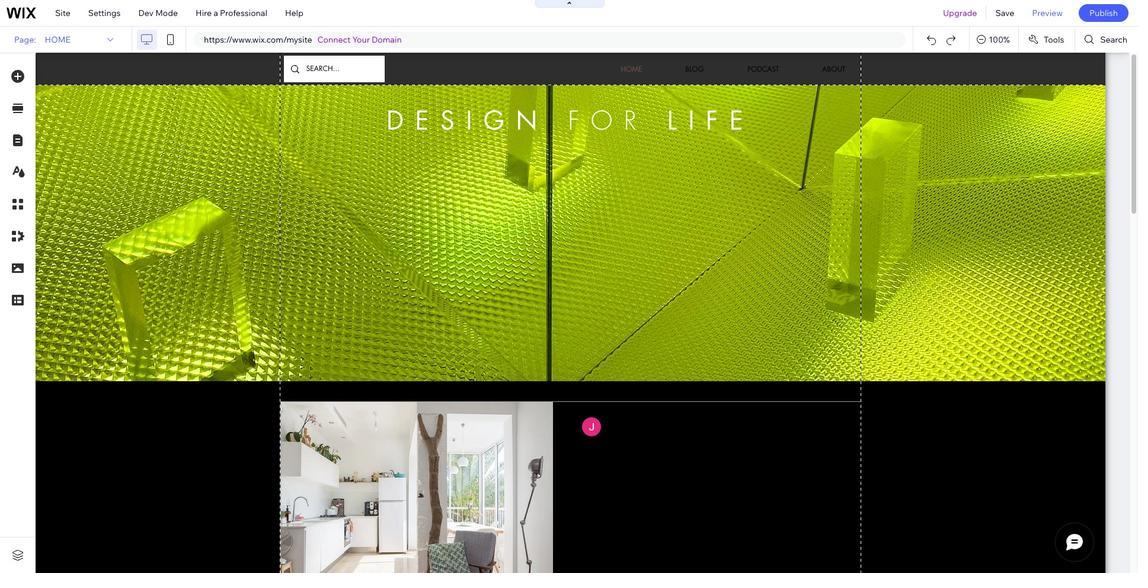 Task type: describe. For each thing, give the bounding box(es) containing it.
publish
[[1090, 8, 1118, 18]]

your
[[352, 34, 370, 45]]

home
[[45, 34, 70, 45]]

save button
[[987, 0, 1023, 26]]

hire a professional
[[196, 8, 267, 18]]

dev mode
[[138, 8, 178, 18]]

settings
[[88, 8, 121, 18]]

a
[[214, 8, 218, 18]]

search
[[1101, 34, 1128, 45]]

https://www.wix.com/mysite connect your domain
[[204, 34, 402, 45]]

connect
[[317, 34, 351, 45]]

100%
[[989, 34, 1010, 45]]

domain
[[372, 34, 402, 45]]

mode
[[155, 8, 178, 18]]



Task type: vqa. For each thing, say whether or not it's contained in the screenshot.
'save' button
yes



Task type: locate. For each thing, give the bounding box(es) containing it.
tools
[[1044, 34, 1064, 45]]

preview
[[1032, 8, 1063, 18]]

https://www.wix.com/mysite
[[204, 34, 312, 45]]

help
[[285, 8, 303, 18]]

upgrade
[[943, 8, 977, 18]]

search button
[[1076, 27, 1138, 53]]

preview button
[[1023, 0, 1072, 26]]

dev
[[138, 8, 154, 18]]

publish button
[[1079, 4, 1129, 22]]

save
[[996, 8, 1015, 18]]

100% button
[[970, 27, 1018, 53]]

professional
[[220, 8, 267, 18]]

hire
[[196, 8, 212, 18]]

tools button
[[1019, 27, 1075, 53]]

site
[[55, 8, 70, 18]]



